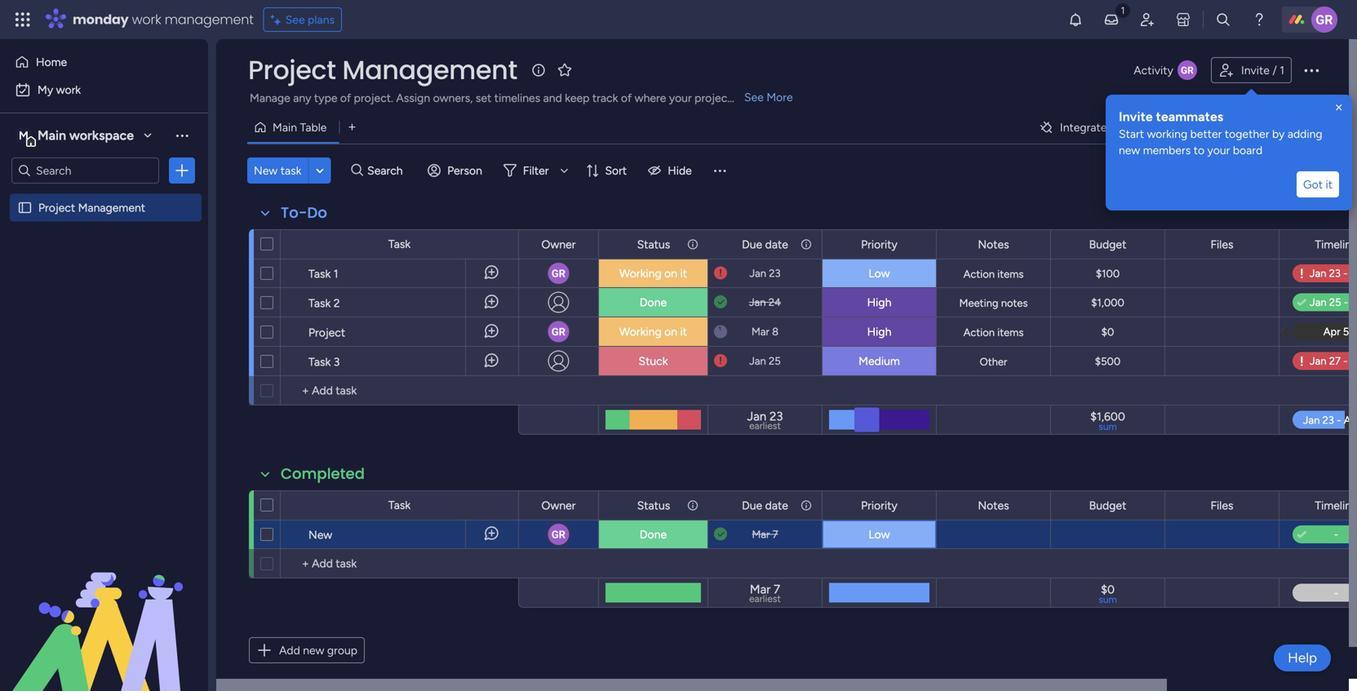 Task type: locate. For each thing, give the bounding box(es) containing it.
task
[[388, 237, 411, 251], [309, 267, 331, 281], [309, 296, 331, 310], [309, 355, 331, 369], [388, 498, 411, 512]]

mar 7
[[752, 528, 778, 541]]

dapulse checkmark sign image
[[1298, 293, 1307, 313]]

1 vertical spatial earliest
[[749, 593, 781, 605]]

0 vertical spatial owner
[[542, 238, 576, 251]]

0 vertical spatial work
[[132, 10, 161, 29]]

together
[[1225, 127, 1270, 141]]

1 working from the top
[[620, 267, 662, 280]]

1 owner from the top
[[542, 238, 576, 251]]

2 timeline field from the top
[[1311, 497, 1358, 515]]

23 for jan 23 earliest
[[770, 409, 783, 424]]

date for due date field associated with column information image related to due date
[[765, 499, 789, 513]]

Priority field
[[857, 236, 902, 253], [857, 497, 902, 515]]

v2 done deadline image
[[714, 295, 727, 310], [714, 527, 727, 542]]

2 $0 from the top
[[1101, 583, 1115, 597]]

select product image
[[15, 11, 31, 28]]

due date up 'mar 7'
[[742, 499, 789, 513]]

lottie animation element
[[0, 527, 208, 691]]

project management list box
[[0, 191, 208, 442]]

0 horizontal spatial column information image
[[687, 238, 700, 251]]

23 for jan 23
[[769, 267, 781, 280]]

1 status field from the top
[[633, 236, 675, 253]]

0 vertical spatial date
[[765, 238, 789, 251]]

due date field for column information image related to due date
[[738, 497, 793, 515]]

1 horizontal spatial new
[[1119, 143, 1141, 157]]

1 sum from the top
[[1099, 421, 1117, 433]]

1 right /
[[1280, 63, 1285, 77]]

new right add
[[303, 644, 324, 658]]

0 horizontal spatial work
[[56, 83, 81, 97]]

see inside button
[[285, 13, 305, 27]]

0 vertical spatial new
[[1119, 143, 1141, 157]]

new
[[254, 164, 278, 178], [309, 528, 332, 542]]

v2 overdue deadline image left 'jan 25'
[[714, 353, 727, 369]]

main
[[273, 120, 297, 134], [38, 128, 66, 143]]

1 vertical spatial mar
[[752, 528, 770, 541]]

0 vertical spatial notes field
[[974, 236, 1014, 253]]

task for task 1
[[309, 267, 331, 281]]

v2 done deadline image left 'mar 7'
[[714, 527, 727, 542]]

2 working from the top
[[620, 325, 662, 339]]

2 date from the top
[[765, 499, 789, 513]]

1 vertical spatial owner
[[542, 499, 576, 513]]

notifications image
[[1068, 11, 1084, 28]]

budget
[[1090, 238, 1127, 251], [1090, 499, 1127, 513]]

mar inside mar 7 earliest
[[750, 582, 771, 597]]

invite left /
[[1242, 63, 1270, 77]]

1 vertical spatial due
[[742, 499, 763, 513]]

type
[[314, 91, 338, 105]]

0 vertical spatial 1
[[1280, 63, 1285, 77]]

0 vertical spatial sum
[[1099, 421, 1117, 433]]

v2 done deadline image left jan 24
[[714, 295, 727, 310]]

monday marketplace image
[[1176, 11, 1192, 28]]

1 status from the top
[[637, 238, 670, 251]]

notes for second notes field from the bottom of the page
[[978, 238, 1010, 251]]

set
[[476, 91, 492, 105]]

table
[[300, 120, 327, 134]]

action
[[964, 268, 995, 281], [964, 326, 995, 339]]

your inside invite teammates start working better together by adding new members to your board
[[1208, 143, 1231, 157]]

0 vertical spatial status
[[637, 238, 670, 251]]

1 vertical spatial 1
[[334, 267, 338, 281]]

1 due date from the top
[[742, 238, 789, 251]]

7 inside mar 7 earliest
[[774, 582, 780, 597]]

Project Management field
[[244, 52, 522, 88]]

options image right /
[[1302, 60, 1322, 80]]

invite inside "button"
[[1242, 63, 1270, 77]]

work right my
[[56, 83, 81, 97]]

workspace options image
[[174, 127, 190, 143]]

main table
[[273, 120, 327, 134]]

2 due date field from the top
[[738, 497, 793, 515]]

work for my
[[56, 83, 81, 97]]

public board image
[[17, 200, 33, 216]]

$0 for $0 sum
[[1101, 583, 1115, 597]]

0 vertical spatial column information image
[[687, 238, 700, 251]]

task for task 2
[[309, 296, 331, 310]]

items down the notes
[[998, 326, 1024, 339]]

mar down 'mar 7'
[[750, 582, 771, 597]]

notes for 2nd notes field
[[978, 499, 1010, 513]]

of right track
[[621, 91, 632, 105]]

1 action items from the top
[[964, 268, 1024, 281]]

v2 overdue deadline image
[[714, 266, 727, 281], [714, 353, 727, 369]]

0 vertical spatial working on it
[[620, 267, 687, 280]]

2 vertical spatial project
[[309, 326, 345, 340]]

2 status field from the top
[[633, 497, 675, 515]]

search everything image
[[1216, 11, 1232, 28]]

main inside main table button
[[273, 120, 297, 134]]

project management up project.
[[248, 52, 517, 88]]

column information image for due date
[[800, 499, 813, 512]]

your right to
[[1208, 143, 1231, 157]]

group
[[327, 644, 358, 658]]

2 working on it from the top
[[620, 325, 687, 339]]

1 horizontal spatial 1
[[1280, 63, 1285, 77]]

it inside button
[[1326, 178, 1333, 191]]

1 budget field from the top
[[1085, 236, 1131, 253]]

2 vertical spatial mar
[[750, 582, 771, 597]]

due date for due date field associated with column information image related to due date
[[742, 499, 789, 513]]

action for high
[[964, 326, 995, 339]]

work inside my work option
[[56, 83, 81, 97]]

mar up mar 7 earliest at bottom right
[[752, 528, 770, 541]]

items up the notes
[[998, 268, 1024, 281]]

1 vertical spatial work
[[56, 83, 81, 97]]

action items for working on it
[[964, 268, 1024, 281]]

2 23 from the top
[[770, 409, 783, 424]]

earliest down 'mar 7'
[[749, 593, 781, 605]]

1 vertical spatial done
[[640, 528, 667, 542]]

work
[[132, 10, 161, 29], [56, 83, 81, 97]]

management down the search in workspace field
[[78, 201, 145, 215]]

invite for teammates
[[1119, 109, 1153, 124]]

main inside workspace selection element
[[38, 128, 66, 143]]

invite
[[1242, 63, 1270, 77], [1119, 109, 1153, 124]]

manage any type of project. assign owners, set timelines and keep track of where your project stands.
[[250, 91, 771, 105]]

0 horizontal spatial options image
[[174, 162, 190, 179]]

due up 'mar 7'
[[742, 499, 763, 513]]

0 vertical spatial $0
[[1102, 326, 1115, 339]]

0 vertical spatial action
[[964, 268, 995, 281]]

0 vertical spatial budget field
[[1085, 236, 1131, 253]]

0 vertical spatial budget
[[1090, 238, 1127, 251]]

3
[[334, 355, 340, 369]]

jan 23
[[750, 267, 781, 280]]

low
[[869, 267, 890, 280], [869, 528, 890, 542]]

1 timeline from the top
[[1315, 238, 1358, 251]]

0 vertical spatial action items
[[964, 268, 1024, 281]]

v2 overdue deadline image for jan 25
[[714, 353, 727, 369]]

1 vertical spatial budget field
[[1085, 497, 1131, 515]]

project management
[[248, 52, 517, 88], [38, 201, 145, 215]]

0 horizontal spatial invite
[[1119, 109, 1153, 124]]

v2 overdue deadline image left jan 23 on the right top of the page
[[714, 266, 727, 281]]

1 horizontal spatial column information image
[[800, 238, 813, 251]]

0 vertical spatial priority
[[861, 238, 898, 251]]

1 vertical spatial 7
[[774, 582, 780, 597]]

2 of from the left
[[621, 91, 632, 105]]

jan
[[750, 267, 767, 280], [749, 296, 766, 309], [750, 355, 766, 368], [747, 409, 767, 424]]

1 items from the top
[[998, 268, 1024, 281]]

1 vertical spatial project
[[38, 201, 75, 215]]

0 vertical spatial timeline field
[[1311, 236, 1358, 253]]

action items up meeting notes
[[964, 268, 1024, 281]]

it left mar 8
[[680, 325, 687, 339]]

1 v2 overdue deadline image from the top
[[714, 266, 727, 281]]

2 items from the top
[[998, 326, 1024, 339]]

Status field
[[633, 236, 675, 253], [633, 497, 675, 515]]

status field for to-do
[[633, 236, 675, 253]]

new inside new task button
[[254, 164, 278, 178]]

1 vertical spatial see
[[745, 90, 764, 104]]

7 down 'mar 7'
[[774, 582, 780, 597]]

1 vertical spatial $0
[[1101, 583, 1115, 597]]

due date
[[742, 238, 789, 251], [742, 499, 789, 513]]

options image
[[1302, 60, 1322, 80], [174, 162, 190, 179]]

date for due date's column information icon's due date field
[[765, 238, 789, 251]]

Search in workspace field
[[34, 161, 136, 180]]

1 earliest from the top
[[749, 420, 781, 432]]

1 vertical spatial new
[[309, 528, 332, 542]]

0 vertical spatial due date
[[742, 238, 789, 251]]

1 budget from the top
[[1090, 238, 1127, 251]]

project management down the search in workspace field
[[38, 201, 145, 215]]

v2 overdue deadline image for jan 23
[[714, 266, 727, 281]]

1 horizontal spatial project management
[[248, 52, 517, 88]]

column information image
[[687, 238, 700, 251], [800, 499, 813, 512]]

option
[[0, 193, 208, 196]]

due date field up jan 23 on the right top of the page
[[738, 236, 793, 253]]

1 due date field from the top
[[738, 236, 793, 253]]

1 vertical spatial priority
[[861, 499, 898, 513]]

1 vertical spatial timeline
[[1315, 499, 1358, 513]]

1 v2 done deadline image from the top
[[714, 295, 727, 310]]

sum for $0
[[1099, 594, 1117, 606]]

0 vertical spatial files
[[1211, 238, 1234, 251]]

working on it
[[620, 267, 687, 280], [620, 325, 687, 339]]

hide
[[668, 164, 692, 178]]

1 image
[[1116, 1, 1131, 19]]

sum inside $1,600 sum
[[1099, 421, 1117, 433]]

due date field up 'mar 7'
[[738, 497, 793, 515]]

earliest down 'jan 25'
[[749, 420, 781, 432]]

earliest for jan
[[749, 420, 781, 432]]

To-Do field
[[277, 202, 331, 224]]

0 vertical spatial column information image
[[800, 238, 813, 251]]

0 vertical spatial management
[[342, 52, 517, 88]]

add view image
[[349, 121, 356, 133]]

0 horizontal spatial column information image
[[687, 499, 700, 512]]

timeline for completed
[[1315, 499, 1358, 513]]

1
[[1280, 63, 1285, 77], [334, 267, 338, 281]]

Completed field
[[277, 464, 369, 485]]

your right the where
[[669, 91, 692, 105]]

$1,600
[[1091, 410, 1126, 424]]

timeline field for to-do
[[1311, 236, 1358, 253]]

owner
[[542, 238, 576, 251], [542, 499, 576, 513]]

jan down 'jan 25'
[[747, 409, 767, 424]]

date up 'mar 7'
[[765, 499, 789, 513]]

2 done from the top
[[640, 528, 667, 542]]

0 vertical spatial see
[[285, 13, 305, 27]]

due date field for due date's column information icon
[[738, 236, 793, 253]]

new left task
[[254, 164, 278, 178]]

home link
[[10, 49, 198, 75]]

8
[[772, 325, 779, 338]]

task left 2
[[309, 296, 331, 310]]

0 horizontal spatial see
[[285, 13, 305, 27]]

board
[[1233, 143, 1263, 157]]

1 vertical spatial high
[[867, 325, 892, 339]]

it right got
[[1326, 178, 1333, 191]]

7 for mar 7 earliest
[[774, 582, 780, 597]]

0 horizontal spatial main
[[38, 128, 66, 143]]

project up any
[[248, 52, 336, 88]]

see left plans
[[285, 13, 305, 27]]

action down meeting
[[964, 326, 995, 339]]

0 horizontal spatial new
[[254, 164, 278, 178]]

timeline for to-do
[[1315, 238, 1358, 251]]

1 horizontal spatial new
[[309, 528, 332, 542]]

date up jan 23 on the right top of the page
[[765, 238, 789, 251]]

2 notes from the top
[[978, 499, 1010, 513]]

0 vertical spatial notes
[[978, 238, 1010, 251]]

2 owner from the top
[[542, 499, 576, 513]]

0 horizontal spatial management
[[78, 201, 145, 215]]

0 vertical spatial earliest
[[749, 420, 781, 432]]

0 vertical spatial files field
[[1207, 236, 1238, 253]]

1 horizontal spatial your
[[1208, 143, 1231, 157]]

project
[[248, 52, 336, 88], [38, 201, 75, 215], [309, 326, 345, 340]]

column information image
[[800, 238, 813, 251], [687, 499, 700, 512]]

25
[[769, 355, 781, 368]]

mar left 8
[[752, 325, 770, 338]]

due for due date's column information icon's due date field
[[742, 238, 763, 251]]

0 vertical spatial v2 overdue deadline image
[[714, 266, 727, 281]]

23 up '24'
[[769, 267, 781, 280]]

action up meeting
[[964, 268, 995, 281]]

1 vertical spatial v2 done deadline image
[[714, 527, 727, 542]]

due up jan 23 on the right top of the page
[[742, 238, 763, 251]]

$0
[[1102, 326, 1115, 339], [1101, 583, 1115, 597]]

1 vertical spatial due date field
[[738, 497, 793, 515]]

sum
[[1099, 421, 1117, 433], [1099, 594, 1117, 606]]

0 horizontal spatial 1
[[334, 267, 338, 281]]

2 files from the top
[[1211, 499, 1234, 513]]

2 earliest from the top
[[749, 593, 781, 605]]

$0 inside $0 sum
[[1101, 583, 1115, 597]]

management
[[342, 52, 517, 88], [78, 201, 145, 215]]

see more
[[745, 90, 793, 104]]

7
[[773, 528, 778, 541], [774, 582, 780, 597]]

main right 'workspace' image
[[38, 128, 66, 143]]

1 vertical spatial working
[[620, 325, 662, 339]]

items for working on it
[[998, 268, 1024, 281]]

earliest
[[749, 420, 781, 432], [749, 593, 781, 605]]

column information image for due date
[[800, 238, 813, 251]]

1 up 2
[[334, 267, 338, 281]]

jan for jan 24
[[749, 296, 766, 309]]

of
[[340, 91, 351, 105], [621, 91, 632, 105]]

new for new
[[309, 528, 332, 542]]

0 vertical spatial status field
[[633, 236, 675, 253]]

see left more
[[745, 90, 764, 104]]

0 vertical spatial on
[[665, 267, 678, 280]]

due for due date field associated with column information image related to due date
[[742, 499, 763, 513]]

Notes field
[[974, 236, 1014, 253], [974, 497, 1014, 515]]

0 vertical spatial new
[[254, 164, 278, 178]]

done
[[640, 296, 667, 309], [640, 528, 667, 542]]

options image down workspace options icon
[[174, 162, 190, 179]]

1 horizontal spatial invite
[[1242, 63, 1270, 77]]

workspace selection element
[[16, 126, 136, 147]]

got
[[1304, 178, 1323, 191]]

2 timeline from the top
[[1315, 499, 1358, 513]]

1 horizontal spatial column information image
[[800, 499, 813, 512]]

7 for mar 7
[[773, 528, 778, 541]]

1 vertical spatial status
[[637, 499, 670, 513]]

jan up jan 24
[[750, 267, 767, 280]]

show board description image
[[529, 62, 548, 78]]

task
[[281, 164, 302, 178]]

add to favorites image
[[557, 62, 573, 78]]

lottie animation image
[[0, 527, 208, 691]]

1 due from the top
[[742, 238, 763, 251]]

m
[[19, 129, 29, 142]]

0 vertical spatial due date field
[[738, 236, 793, 253]]

1 inside invite / 1 "button"
[[1280, 63, 1285, 77]]

automate button
[[1197, 114, 1284, 140]]

1 date from the top
[[765, 238, 789, 251]]

1 vertical spatial column information image
[[687, 499, 700, 512]]

0 vertical spatial high
[[867, 296, 892, 309]]

Owner field
[[538, 236, 580, 253], [538, 497, 580, 515]]

main for main table
[[273, 120, 297, 134]]

new down "completed" field
[[309, 528, 332, 542]]

0 vertical spatial it
[[1326, 178, 1333, 191]]

owners,
[[433, 91, 473, 105]]

0 vertical spatial 7
[[773, 528, 778, 541]]

2 action from the top
[[964, 326, 995, 339]]

Timeline field
[[1311, 236, 1358, 253], [1311, 497, 1358, 515]]

project down task 2
[[309, 326, 345, 340]]

1 horizontal spatial options image
[[1302, 60, 1322, 80]]

task for task 3
[[309, 355, 331, 369]]

new down the start
[[1119, 143, 1141, 157]]

1 vertical spatial notes field
[[974, 497, 1014, 515]]

0 vertical spatial working
[[620, 267, 662, 280]]

project right public board icon
[[38, 201, 75, 215]]

1 priority from the top
[[861, 238, 898, 251]]

1 horizontal spatial see
[[745, 90, 764, 104]]

arrow down image
[[555, 161, 574, 180]]

2 due from the top
[[742, 499, 763, 513]]

1 vertical spatial options image
[[174, 162, 190, 179]]

1 horizontal spatial work
[[132, 10, 161, 29]]

angle down image
[[316, 164, 324, 177]]

Due date field
[[738, 236, 793, 253], [738, 497, 793, 515]]

0 vertical spatial owner field
[[538, 236, 580, 253]]

1 23 from the top
[[769, 267, 781, 280]]

hide button
[[642, 158, 702, 184]]

action items up other
[[964, 326, 1024, 339]]

jan left 25
[[750, 355, 766, 368]]

1 vertical spatial working on it
[[620, 325, 687, 339]]

1 vertical spatial notes
[[978, 499, 1010, 513]]

status
[[637, 238, 670, 251], [637, 499, 670, 513]]

greg robinson image
[[1312, 7, 1338, 33]]

new
[[1119, 143, 1141, 157], [303, 644, 324, 658]]

task left the 3
[[309, 355, 331, 369]]

jan left '24'
[[749, 296, 766, 309]]

due date up jan 23 on the right top of the page
[[742, 238, 789, 251]]

items
[[998, 268, 1024, 281], [998, 326, 1024, 339]]

1 priority field from the top
[[857, 236, 902, 253]]

1 vertical spatial timeline field
[[1311, 497, 1358, 515]]

2 due date from the top
[[742, 499, 789, 513]]

1 vertical spatial items
[[998, 326, 1024, 339]]

2 v2 overdue deadline image from the top
[[714, 353, 727, 369]]

1 vertical spatial low
[[869, 528, 890, 542]]

Files field
[[1207, 236, 1238, 253], [1207, 497, 1238, 515]]

teammates
[[1156, 109, 1224, 124]]

my work
[[38, 83, 81, 97]]

2 status from the top
[[637, 499, 670, 513]]

task up task 2
[[309, 267, 331, 281]]

1 vertical spatial action
[[964, 326, 995, 339]]

1 vertical spatial on
[[665, 325, 678, 339]]

see plans
[[285, 13, 335, 27]]

see for see plans
[[285, 13, 305, 27]]

earliest inside jan 23 earliest
[[749, 420, 781, 432]]

1 notes from the top
[[978, 238, 1010, 251]]

invite inside invite teammates start working better together by adding new members to your board
[[1119, 109, 1153, 124]]

23 inside jan 23 earliest
[[770, 409, 783, 424]]

Budget field
[[1085, 236, 1131, 253], [1085, 497, 1131, 515]]

management up assign on the left of page
[[342, 52, 517, 88]]

main for main workspace
[[38, 128, 66, 143]]

sum for $1,600
[[1099, 421, 1117, 433]]

project inside list box
[[38, 201, 75, 215]]

1 vertical spatial sum
[[1099, 594, 1117, 606]]

0 vertical spatial due
[[742, 238, 763, 251]]

invite up the start
[[1119, 109, 1153, 124]]

monday
[[73, 10, 129, 29]]

0 horizontal spatial project management
[[38, 201, 145, 215]]

2 files field from the top
[[1207, 497, 1238, 515]]

0 horizontal spatial of
[[340, 91, 351, 105]]

it left jan 23 on the right top of the page
[[680, 267, 687, 280]]

new inside button
[[303, 644, 324, 658]]

person button
[[421, 158, 492, 184]]

keep
[[565, 91, 590, 105]]

work right the monday
[[132, 10, 161, 29]]

1 horizontal spatial main
[[273, 120, 297, 134]]

1 $0 from the top
[[1102, 326, 1115, 339]]

23 down 25
[[770, 409, 783, 424]]

2 budget from the top
[[1090, 499, 1127, 513]]

2 action items from the top
[[964, 326, 1024, 339]]

2 high from the top
[[867, 325, 892, 339]]

timeline
[[1315, 238, 1358, 251], [1315, 499, 1358, 513]]

0 vertical spatial v2 done deadline image
[[714, 295, 727, 310]]

2 v2 done deadline image from the top
[[714, 527, 727, 542]]

1 timeline field from the top
[[1311, 236, 1358, 253]]

7 up mar 7 earliest at bottom right
[[773, 528, 778, 541]]

1 action from the top
[[964, 268, 995, 281]]

1 vertical spatial column information image
[[800, 499, 813, 512]]

main left table on the left of page
[[273, 120, 297, 134]]

2 sum from the top
[[1099, 594, 1117, 606]]

task 3
[[309, 355, 340, 369]]

of right type at left
[[340, 91, 351, 105]]

high
[[867, 296, 892, 309], [867, 325, 892, 339]]

0 vertical spatial mar
[[752, 325, 770, 338]]



Task type: vqa. For each thing, say whether or not it's contained in the screenshot.
See More at the top
yes



Task type: describe. For each thing, give the bounding box(es) containing it.
0 vertical spatial options image
[[1302, 60, 1322, 80]]

1 owner field from the top
[[538, 236, 580, 253]]

earliest for mar
[[749, 593, 781, 605]]

meeting notes
[[960, 297, 1028, 310]]

mar 8
[[752, 325, 779, 338]]

1 high from the top
[[867, 296, 892, 309]]

by
[[1273, 127, 1285, 141]]

new task button
[[247, 158, 308, 184]]

$0 sum
[[1099, 583, 1117, 606]]

sort
[[605, 164, 627, 178]]

action items for high
[[964, 326, 1024, 339]]

my work option
[[10, 77, 198, 103]]

$100
[[1096, 267, 1120, 280]]

column information image for status
[[687, 499, 700, 512]]

/
[[1273, 63, 1277, 77]]

1 working on it from the top
[[620, 267, 687, 280]]

activity button
[[1128, 57, 1205, 83]]

integrate button
[[1033, 110, 1191, 144]]

invite for /
[[1242, 63, 1270, 77]]

got it
[[1304, 178, 1333, 191]]

timeline field for completed
[[1311, 497, 1358, 515]]

new for new task
[[254, 164, 278, 178]]

help image
[[1251, 11, 1268, 28]]

working
[[1147, 127, 1188, 141]]

completed
[[281, 464, 365, 485]]

1 of from the left
[[340, 91, 351, 105]]

mar for mar 7
[[752, 528, 770, 541]]

start
[[1119, 127, 1145, 141]]

stands.
[[735, 91, 771, 105]]

jan 25
[[750, 355, 781, 368]]

project management inside list box
[[38, 201, 145, 215]]

+ Add task text field
[[289, 554, 511, 574]]

invite teammates heading
[[1119, 108, 1340, 126]]

v2 search image
[[351, 161, 363, 180]]

main table button
[[247, 114, 339, 140]]

to-do
[[281, 202, 327, 223]]

track
[[593, 91, 618, 105]]

new inside invite teammates start working better together by adding new members to your board
[[1119, 143, 1141, 157]]

adding
[[1288, 127, 1323, 141]]

medium
[[859, 354, 900, 368]]

activity
[[1134, 63, 1174, 77]]

jan for jan 23
[[750, 267, 767, 280]]

jan 23 earliest
[[747, 409, 783, 432]]

where
[[635, 91, 666, 105]]

got it button
[[1297, 171, 1340, 198]]

0 vertical spatial project
[[248, 52, 336, 88]]

filter
[[523, 164, 549, 178]]

task 2
[[309, 296, 340, 310]]

1 notes field from the top
[[974, 236, 1014, 253]]

owner for second owner field from the top
[[542, 499, 576, 513]]

$0 for $0
[[1102, 326, 1115, 339]]

invite / 1 button
[[1211, 57, 1292, 83]]

see plans button
[[263, 7, 342, 32]]

close image
[[1333, 101, 1346, 114]]

status for completed
[[637, 499, 670, 513]]

1 files field from the top
[[1207, 236, 1238, 253]]

plans
[[308, 13, 335, 27]]

items for high
[[998, 326, 1024, 339]]

1 done from the top
[[640, 296, 667, 309]]

task 1
[[309, 267, 338, 281]]

action for working on it
[[964, 268, 995, 281]]

budget for 1st budget field from the top
[[1090, 238, 1127, 251]]

2 priority field from the top
[[857, 497, 902, 515]]

stuck
[[639, 354, 668, 368]]

2 on from the top
[[665, 325, 678, 339]]

automate
[[1226, 120, 1278, 134]]

home option
[[10, 49, 198, 75]]

management inside list box
[[78, 201, 145, 215]]

dapulse checkmark sign image
[[1298, 526, 1307, 545]]

better
[[1191, 127, 1222, 141]]

owner for 1st owner field from the top
[[542, 238, 576, 251]]

add new group
[[279, 644, 358, 658]]

workspace
[[69, 128, 134, 143]]

project.
[[354, 91, 393, 105]]

workspace image
[[16, 127, 32, 144]]

invite members image
[[1140, 11, 1156, 28]]

integrate
[[1060, 120, 1107, 134]]

column information image for status
[[687, 238, 700, 251]]

$500
[[1095, 355, 1121, 368]]

due date for due date's column information icon's due date field
[[742, 238, 789, 251]]

$1,600 sum
[[1091, 410, 1126, 433]]

24
[[769, 296, 781, 309]]

1 horizontal spatial management
[[342, 52, 517, 88]]

my
[[38, 83, 53, 97]]

members
[[1143, 143, 1191, 157]]

1 files from the top
[[1211, 238, 1234, 251]]

person
[[447, 164, 482, 178]]

2
[[334, 296, 340, 310]]

help
[[1288, 650, 1318, 667]]

update feed image
[[1104, 11, 1120, 28]]

to-
[[281, 202, 307, 223]]

timelines
[[495, 91, 541, 105]]

mar for mar 8
[[752, 325, 770, 338]]

add
[[279, 644, 300, 658]]

sort button
[[579, 158, 637, 184]]

1 low from the top
[[869, 267, 890, 280]]

add new group button
[[249, 638, 365, 664]]

see for see more
[[745, 90, 764, 104]]

1 on from the top
[[665, 267, 678, 280]]

jan inside jan 23 earliest
[[747, 409, 767, 424]]

filter button
[[497, 158, 574, 184]]

0 vertical spatial project management
[[248, 52, 517, 88]]

2 budget field from the top
[[1085, 497, 1131, 515]]

menu image
[[712, 162, 728, 179]]

main workspace
[[38, 128, 134, 143]]

mar 7 earliest
[[749, 582, 781, 605]]

task up + add task text box
[[388, 498, 411, 512]]

2 low from the top
[[869, 528, 890, 542]]

2 notes field from the top
[[974, 497, 1014, 515]]

monday work management
[[73, 10, 254, 29]]

do
[[307, 202, 327, 223]]

project
[[695, 91, 732, 105]]

meeting
[[960, 297, 999, 310]]

budget for 2nd budget field from the top
[[1090, 499, 1127, 513]]

2 vertical spatial it
[[680, 325, 687, 339]]

other
[[980, 356, 1008, 369]]

0 vertical spatial your
[[669, 91, 692, 105]]

invite / 1
[[1242, 63, 1285, 77]]

assign
[[396, 91, 430, 105]]

2 owner field from the top
[[538, 497, 580, 515]]

invite teammates start working better together by adding new members to your board
[[1119, 109, 1323, 157]]

jan for jan 25
[[750, 355, 766, 368]]

Search field
[[363, 159, 412, 182]]

notes
[[1001, 297, 1028, 310]]

manage
[[250, 91, 290, 105]]

status field for completed
[[633, 497, 675, 515]]

my work link
[[10, 77, 198, 103]]

1 vertical spatial it
[[680, 267, 687, 280]]

to
[[1194, 143, 1205, 157]]

more
[[767, 90, 793, 104]]

$1,000
[[1092, 296, 1125, 309]]

+ Add task text field
[[289, 381, 511, 401]]

work for monday
[[132, 10, 161, 29]]

help button
[[1274, 645, 1331, 672]]

see more link
[[743, 89, 795, 105]]

v2 done deadline image for jan 24
[[714, 295, 727, 310]]

task down search field
[[388, 237, 411, 251]]

jan 24
[[749, 296, 781, 309]]

new task
[[254, 164, 302, 178]]

management
[[165, 10, 254, 29]]

any
[[293, 91, 311, 105]]

status for to-do
[[637, 238, 670, 251]]

collapse board header image
[[1308, 121, 1321, 134]]

v2 done deadline image for mar 7
[[714, 527, 727, 542]]

2 priority from the top
[[861, 499, 898, 513]]



